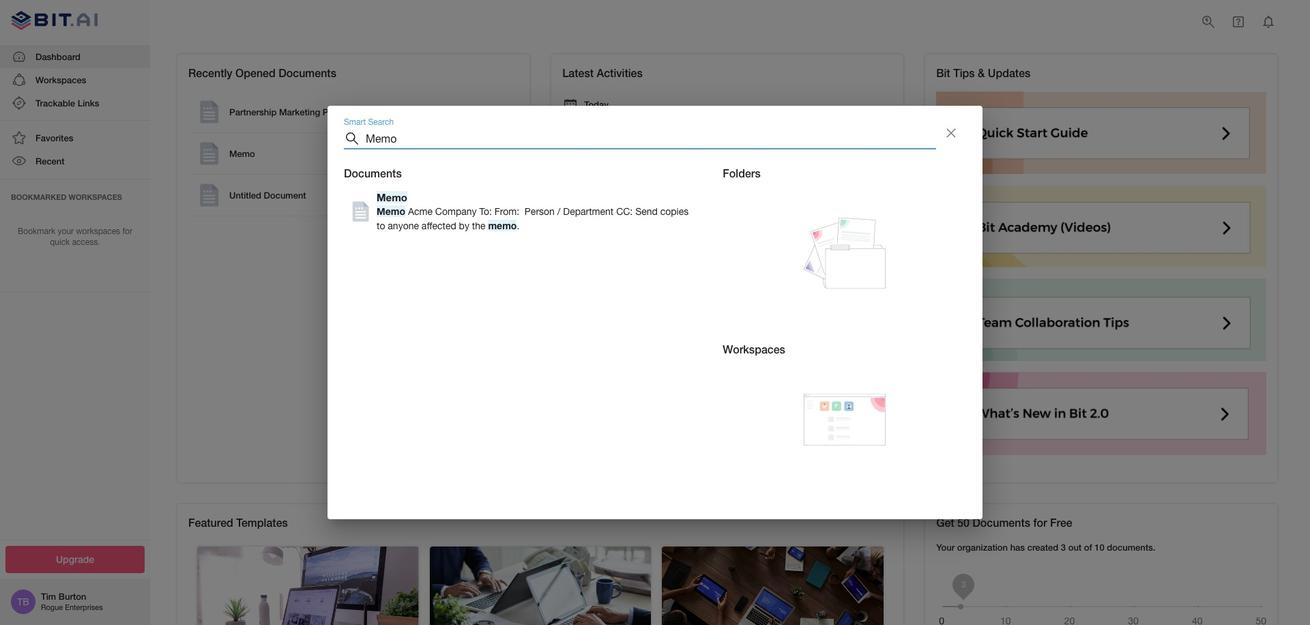 Task type: vqa. For each thing, say whether or not it's contained in the screenshot.
Email Address
no



Task type: locate. For each thing, give the bounding box(es) containing it.
1 horizontal spatial burton
[[603, 133, 628, 143]]

0 horizontal spatial created
[[630, 133, 658, 143]]

workspaces button
[[0, 68, 150, 91]]

anyone
[[388, 220, 419, 231]]

for
[[123, 226, 132, 236], [1034, 516, 1048, 529]]

documents up has
[[973, 516, 1031, 529]]

1 vertical spatial plan
[[749, 132, 767, 143]]

0 horizontal spatial tim
[[41, 591, 56, 602]]

burton inside tim burton created partnership marketing plan document 2 hours ago
[[603, 133, 628, 143]]

tim down today
[[587, 133, 601, 143]]

last
[[584, 198, 602, 208]]

access.
[[72, 238, 100, 247]]

upgrade
[[56, 553, 94, 565]]

plan left smart at the left top of page
[[323, 107, 341, 118]]

copies
[[661, 206, 689, 217]]

favorites button
[[0, 126, 150, 150]]

1 vertical spatial for
[[1034, 516, 1048, 529]]

0 vertical spatial memo
[[229, 148, 255, 159]]

marketing left team
[[660, 160, 699, 170]]

memo
[[488, 220, 517, 231]]

1 vertical spatial partnership
[[660, 132, 705, 143]]

1 horizontal spatial for
[[1034, 516, 1048, 529]]

hours
[[815, 133, 836, 143]]

0 vertical spatial marketing
[[279, 107, 320, 118]]

for right workspaces on the top of the page
[[123, 226, 132, 236]]

to
[[377, 220, 385, 231]]

upgrade button
[[5, 546, 145, 573]]

tim burton created partnership marketing plan document 2 hours ago
[[587, 132, 852, 143]]

0 vertical spatial created
[[630, 133, 658, 143]]

affected
[[422, 220, 457, 231]]

plan left "document"
[[749, 132, 767, 143]]

tips
[[954, 66, 975, 79]]

documents up partnership marketing plan
[[279, 66, 337, 79]]

featured
[[188, 516, 233, 529]]

documents down "smart search"
[[344, 167, 402, 180]]

1 horizontal spatial created
[[1028, 542, 1059, 553]]

featured templates
[[188, 516, 288, 529]]

marketing up marketing team workspace
[[708, 132, 747, 143]]

trackable links
[[36, 98, 99, 109]]

0 vertical spatial workspaces
[[36, 74, 86, 85]]

.
[[517, 220, 520, 231]]

/
[[558, 206, 561, 217]]

free
[[1051, 516, 1073, 529]]

2 horizontal spatial marketing
[[708, 132, 747, 143]]

0 vertical spatial documents
[[279, 66, 337, 79]]

partnership marketing plan
[[229, 107, 341, 118]]

recently opened documents
[[188, 66, 337, 79]]

workspaces inside button
[[36, 74, 86, 85]]

partnership down the opened
[[229, 107, 277, 118]]

created
[[630, 133, 658, 143], [1028, 542, 1059, 553]]

1 vertical spatial burton
[[59, 591, 86, 602]]

tim up rogue
[[41, 591, 56, 602]]

1 horizontal spatial partnership
[[660, 132, 705, 143]]

0 horizontal spatial partnership
[[229, 107, 277, 118]]

dashboard button
[[0, 45, 150, 68]]

burton up enterprises
[[59, 591, 86, 602]]

company
[[435, 206, 477, 217]]

marketing down recently opened documents
[[279, 107, 320, 118]]

ago
[[838, 133, 852, 143]]

memo .
[[488, 220, 520, 231]]

your
[[937, 542, 955, 553]]

burton inside tim burton rogue enterprises
[[59, 591, 86, 602]]

0 horizontal spatial for
[[123, 226, 132, 236]]

dialog containing documents
[[328, 106, 983, 520]]

tim inside tim burton rogue enterprises
[[41, 591, 56, 602]]

today
[[584, 99, 609, 110]]

documents for get 50 documents for free
[[973, 516, 1031, 529]]

0 horizontal spatial workspaces
[[36, 74, 86, 85]]

latest
[[563, 66, 594, 79]]

1 horizontal spatial workspaces
[[723, 343, 786, 356]]

0 vertical spatial partnership
[[229, 107, 277, 118]]

2
[[808, 133, 813, 143]]

1 vertical spatial memo
[[377, 191, 408, 203]]

your
[[58, 226, 74, 236]]

2 horizontal spatial documents
[[973, 516, 1031, 529]]

Search documents, folders and workspaces text field
[[366, 128, 937, 150]]

1 horizontal spatial marketing
[[660, 160, 699, 170]]

1 vertical spatial marketing
[[708, 132, 747, 143]]

😀meeting agenda image
[[663, 547, 884, 625]]

1 vertical spatial tim
[[41, 591, 56, 602]]

recent
[[36, 156, 65, 167]]

workspaces
[[36, 74, 86, 85], [723, 343, 786, 356]]

0 vertical spatial tim
[[587, 133, 601, 143]]

documents.
[[1108, 542, 1156, 553]]

1 vertical spatial created
[[1028, 542, 1059, 553]]

2 vertical spatial documents
[[973, 516, 1031, 529]]

created inside tim burton created partnership marketing plan document 2 hours ago
[[630, 133, 658, 143]]

latest activities
[[563, 66, 643, 79]]

0 horizontal spatial marketing
[[279, 107, 320, 118]]

plan
[[323, 107, 341, 118], [749, 132, 767, 143]]

bit tips & updates
[[937, 66, 1031, 79]]

marketing
[[279, 107, 320, 118], [708, 132, 747, 143], [660, 160, 699, 170]]

0 horizontal spatial burton
[[59, 591, 86, 602]]

for for documents
[[1034, 516, 1048, 529]]

0 horizontal spatial documents
[[279, 66, 337, 79]]

document
[[769, 133, 806, 143]]

for for workspaces
[[123, 226, 132, 236]]

dialog
[[328, 106, 983, 520]]

0 vertical spatial for
[[123, 226, 132, 236]]

partnership marketing plan link
[[191, 94, 516, 130]]

0 vertical spatial burton
[[603, 133, 628, 143]]

1 vertical spatial documents
[[344, 167, 402, 180]]

documents for recently opened documents
[[279, 66, 337, 79]]

0 vertical spatial plan
[[323, 107, 341, 118]]

burton for partnership
[[603, 133, 628, 143]]

documents
[[279, 66, 337, 79], [344, 167, 402, 180], [973, 516, 1031, 529]]

untitled document
[[229, 190, 306, 201]]

tim
[[587, 133, 601, 143], [41, 591, 56, 602]]

tim for partnership
[[587, 133, 601, 143]]

for left the free
[[1034, 516, 1048, 529]]

burton down today
[[603, 133, 628, 143]]

get 50 documents for free
[[937, 516, 1073, 529]]

workspaces
[[69, 192, 122, 201]]

partnership
[[229, 107, 277, 118], [660, 132, 705, 143]]

the
[[472, 220, 486, 231]]

search
[[368, 117, 394, 126]]

acme company  to:  from:  person / department  cc:  send copies to anyone affected by the
[[377, 206, 689, 231]]

of
[[1085, 542, 1093, 553]]

untitled
[[229, 190, 261, 201]]

enterprises
[[65, 604, 103, 612]]

burton
[[603, 133, 628, 143], [59, 591, 86, 602]]

for inside 'bookmark your workspaces for quick access.'
[[123, 226, 132, 236]]

3
[[1061, 542, 1066, 553]]

tim inside tim burton created partnership marketing plan document 2 hours ago
[[587, 133, 601, 143]]

1 horizontal spatial tim
[[587, 133, 601, 143]]

partnership up team
[[660, 132, 705, 143]]

0 horizontal spatial plan
[[323, 107, 341, 118]]



Task type: describe. For each thing, give the bounding box(es) containing it.
team
[[702, 160, 723, 170]]

last tuesday
[[584, 198, 639, 208]]

untitled document link
[[191, 178, 516, 213]]

links
[[78, 98, 99, 109]]

to:
[[480, 206, 492, 217]]

1 vertical spatial workspaces
[[723, 343, 786, 356]]

1 horizontal spatial documents
[[344, 167, 402, 180]]

50
[[958, 516, 970, 529]]

smart search
[[344, 117, 394, 126]]

✍️faq template image
[[197, 547, 419, 625]]

&
[[978, 66, 985, 79]]

templates
[[236, 516, 288, 529]]

dashboard
[[36, 51, 81, 62]]

2 vertical spatial marketing
[[660, 160, 699, 170]]

trackable
[[36, 98, 75, 109]]

organization
[[958, 542, 1008, 553]]

rogue
[[41, 604, 63, 612]]

department
[[563, 206, 614, 217]]

document
[[264, 190, 306, 201]]

tuesday
[[605, 198, 639, 208]]

1 horizontal spatial plan
[[749, 132, 767, 143]]

smart
[[344, 117, 366, 126]]

folders
[[723, 167, 761, 180]]

out
[[1069, 542, 1082, 553]]

tim for enterprises
[[41, 591, 56, 602]]

acme
[[408, 206, 433, 217]]

send
[[636, 206, 658, 217]]

from:
[[495, 206, 520, 217]]

your organization has created 3 out of 10 documents.
[[937, 542, 1156, 553]]

favorites
[[36, 133, 73, 143]]

bit
[[937, 66, 951, 79]]

memo link
[[191, 136, 516, 172]]

opened
[[236, 66, 276, 79]]

has
[[1011, 542, 1025, 553]]

bookmark your workspaces for quick access.
[[18, 226, 132, 247]]

🚗statement of work template image
[[430, 547, 652, 625]]

by
[[459, 220, 470, 231]]

workspaces
[[76, 226, 120, 236]]

tim burton rogue enterprises
[[41, 591, 103, 612]]

10
[[1095, 542, 1105, 553]]

trackable links button
[[0, 91, 150, 115]]

bookmarked
[[11, 192, 67, 201]]

bookmark
[[18, 226, 55, 236]]

tb
[[17, 597, 29, 608]]

activities
[[597, 66, 643, 79]]

bookmarked workspaces
[[11, 192, 122, 201]]

recent button
[[0, 150, 150, 173]]

recently
[[188, 66, 233, 79]]

marketing team workspace
[[660, 160, 765, 170]]

quick
[[50, 238, 70, 247]]

cc:
[[617, 206, 633, 217]]

get
[[937, 516, 955, 529]]

workspace
[[725, 160, 765, 170]]

2 vertical spatial memo
[[377, 205, 406, 217]]

updates
[[988, 66, 1031, 79]]

burton for enterprises
[[59, 591, 86, 602]]



